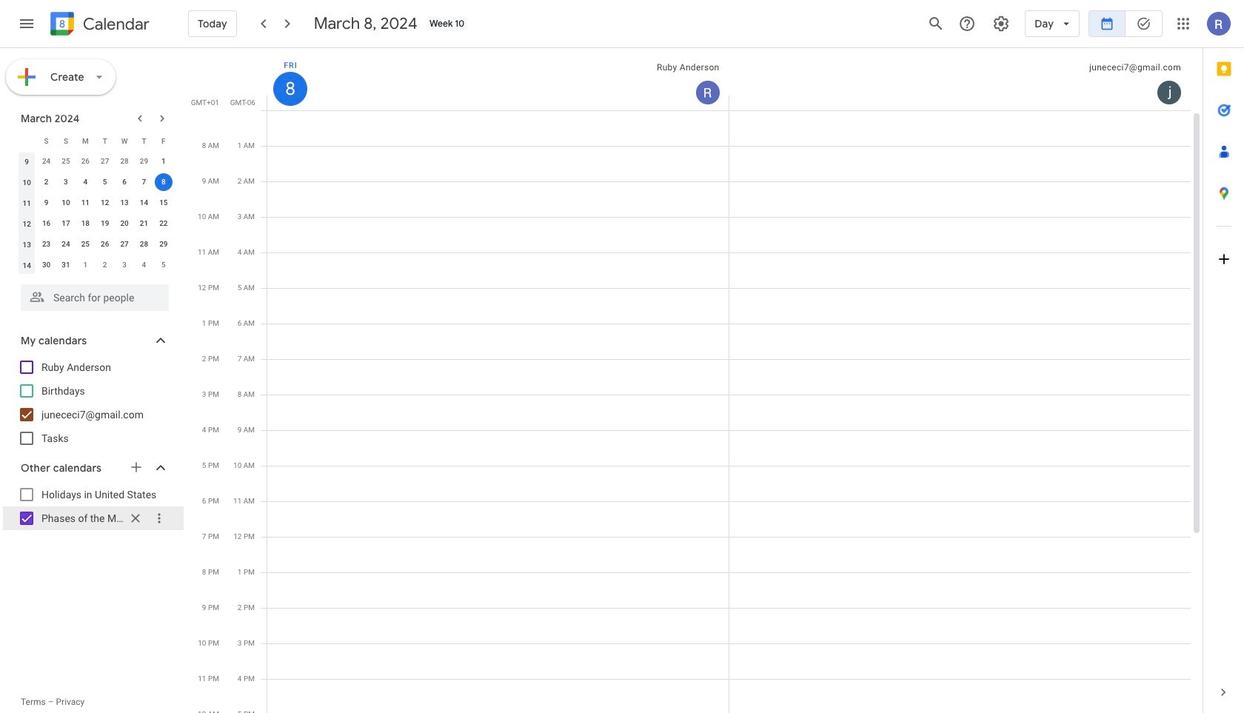 Task type: describe. For each thing, give the bounding box(es) containing it.
april 1 element
[[77, 256, 94, 274]]

column header inside march 2024 grid
[[17, 130, 37, 151]]

main drawer image
[[18, 15, 36, 33]]

29 element
[[155, 236, 172, 253]]

30 element
[[37, 256, 55, 274]]

31 element
[[57, 256, 75, 274]]

heading inside calendar element
[[80, 15, 150, 33]]

15 element
[[155, 194, 172, 212]]

18 element
[[77, 215, 94, 233]]

february 25 element
[[57, 153, 75, 170]]

Search for people text field
[[30, 284, 160, 311]]

14 element
[[135, 194, 153, 212]]

23 element
[[37, 236, 55, 253]]

25 element
[[77, 236, 94, 253]]

settings menu image
[[993, 15, 1010, 33]]

march 2024 grid
[[14, 130, 173, 276]]

7 element
[[135, 173, 153, 191]]

april 4 element
[[135, 256, 153, 274]]

calendar element
[[47, 9, 150, 41]]

28 element
[[135, 236, 153, 253]]

april 3 element
[[116, 256, 133, 274]]

friday, march 8, today element
[[273, 72, 307, 106]]

26 element
[[96, 236, 114, 253]]

20 element
[[116, 215, 133, 233]]

february 24 element
[[37, 153, 55, 170]]

11 element
[[77, 194, 94, 212]]



Task type: locate. For each thing, give the bounding box(es) containing it.
17 element
[[57, 215, 75, 233]]

cell inside march 2024 grid
[[154, 172, 173, 193]]

5 element
[[96, 173, 114, 191]]

other calendars list
[[3, 483, 184, 530]]

list item
[[3, 507, 184, 530]]

february 27 element
[[96, 153, 114, 170]]

tab list
[[1203, 48, 1244, 672]]

grid
[[190, 48, 1203, 713]]

9 element
[[37, 194, 55, 212]]

19 element
[[96, 215, 114, 233]]

row group
[[17, 151, 173, 276]]

april 5 element
[[155, 256, 172, 274]]

27 element
[[116, 236, 133, 253]]

february 28 element
[[116, 153, 133, 170]]

add other calendars image
[[129, 460, 144, 475]]

2 element
[[37, 173, 55, 191]]

22 element
[[155, 215, 172, 233]]

13 element
[[116, 194, 133, 212]]

24 element
[[57, 236, 75, 253]]

cell
[[267, 110, 729, 713], [729, 110, 1191, 713], [154, 172, 173, 193]]

3 element
[[57, 173, 75, 191]]

10 element
[[57, 194, 75, 212]]

column header
[[267, 48, 729, 110], [728, 48, 1191, 110], [17, 130, 37, 151]]

4 element
[[77, 173, 94, 191]]

april 2 element
[[96, 256, 114, 274]]

row group inside march 2024 grid
[[17, 151, 173, 276]]

my calendars list
[[3, 355, 184, 450]]

21 element
[[135, 215, 153, 233]]

february 26 element
[[77, 153, 94, 170]]

16 element
[[37, 215, 55, 233]]

row
[[261, 110, 1191, 713], [17, 130, 173, 151], [17, 151, 173, 172], [17, 172, 173, 193], [17, 193, 173, 213], [17, 213, 173, 234], [17, 234, 173, 255], [17, 255, 173, 276]]

1 element
[[155, 153, 172, 170]]

12 element
[[96, 194, 114, 212]]

None search field
[[0, 278, 184, 311]]

6 element
[[116, 173, 133, 191]]

february 29 element
[[135, 153, 153, 170]]

8, today element
[[155, 173, 172, 191]]

heading
[[80, 15, 150, 33]]



Task type: vqa. For each thing, say whether or not it's contained in the screenshot.
'Pm' for 2 PM
no



